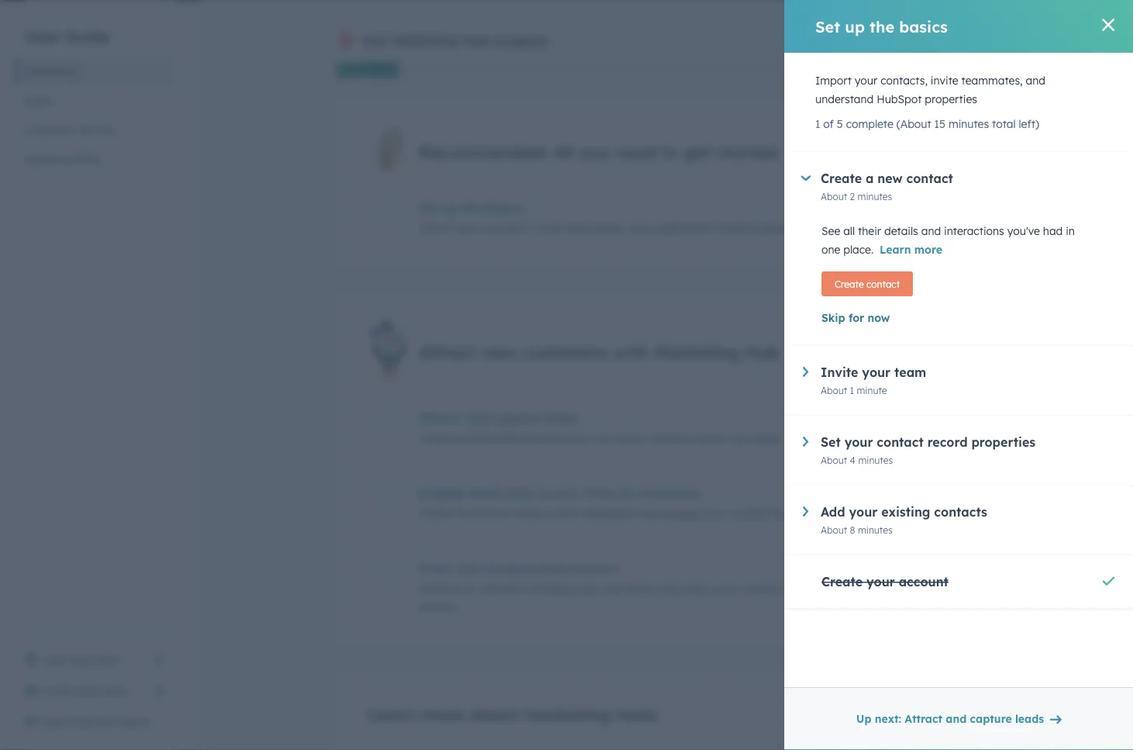 Task type: describe. For each thing, give the bounding box(es) containing it.
get
[[684, 141, 712, 162]]

sales button
[[16, 86, 174, 116]]

engage
[[662, 506, 700, 520]]

link opens in a new window image
[[154, 651, 164, 669]]

started
[[717, 141, 778, 162]]

sales
[[25, 94, 52, 107]]

set for set up the basics import your contacts, invite teammates, and understand hubspot properties
[[419, 200, 439, 216]]

your inside set your contact record properties about 4 minutes
[[845, 434, 874, 450]]

a
[[866, 171, 874, 186]]

visitors'
[[744, 581, 783, 595]]

and down engage leads and convert them to customers button
[[639, 506, 659, 520]]

attract and capture leads create professional-looking forms to convert website visitors into leads
[[419, 410, 782, 444]]

0 vertical spatial 1
[[816, 117, 821, 131]]

1 vertical spatial tools
[[616, 703, 657, 724]]

campaigns
[[579, 506, 636, 520]]

conversion-
[[456, 506, 515, 520]]

demo
[[121, 715, 150, 729]]

service
[[77, 123, 115, 137]]

need
[[616, 141, 657, 162]]

skip for now
[[822, 311, 891, 325]]

install
[[419, 581, 451, 595]]

all
[[844, 224, 856, 238]]

hubspot inside import your contacts, invite teammates, and understand hubspot properties
[[877, 92, 923, 106]]

minutes right 22
[[930, 581, 965, 593]]

analyze
[[485, 560, 533, 576]]

contact inside set your contact record properties about 4 minutes
[[878, 434, 924, 450]]

view your plan
[[43, 653, 119, 667]]

minutes down set your contact record properties about 4 minutes
[[930, 506, 965, 518]]

customer service button
[[16, 116, 174, 145]]

about 22 minutes
[[888, 581, 965, 593]]

your marketing tools progress progress bar
[[337, 62, 399, 78]]

recommended:
[[419, 141, 549, 162]]

1 horizontal spatial marketing
[[394, 33, 457, 48]]

forms
[[563, 431, 592, 444]]

customer service
[[25, 123, 115, 137]]

total
[[993, 117, 1017, 131]]

caret image for add
[[804, 506, 809, 516]]

learn more about marketing tools
[[368, 703, 657, 724]]

set for set your contact record properties about 4 minutes
[[821, 434, 841, 450]]

convert inside the engage leads and convert them to customers create conversion-ready email campaigns and engage your contact lists
[[534, 485, 582, 501]]

about left contacts
[[893, 506, 919, 518]]

learn more
[[880, 243, 943, 256]]

22
[[917, 581, 928, 593]]

performance
[[537, 560, 617, 576]]

minutes inside add your existing contacts about 8 minutes
[[859, 524, 893, 536]]

in
[[1067, 224, 1076, 238]]

up for set up the basics
[[846, 17, 866, 36]]

about inside track and analyze performance install your hubspot tracking code, and learn more about your visitors' website activity
[[685, 581, 715, 595]]

your inside the invite your team about 1 minute
[[863, 365, 891, 380]]

into
[[732, 431, 752, 444]]

1 vertical spatial new
[[483, 341, 517, 362]]

caret image for create
[[802, 175, 811, 181]]

up next: attract and capture leads button
[[847, 704, 1072, 735]]

set up the basics button
[[419, 200, 839, 216]]

hubspot inside track and analyze performance install your hubspot tracking code, and learn more about your visitors' website activity
[[480, 581, 525, 595]]

activity
[[419, 600, 457, 613]]

and right track
[[457, 560, 481, 576]]

skip for now button
[[822, 309, 1097, 327]]

minutes right 7
[[930, 431, 965, 442]]

engage
[[419, 485, 466, 501]]

you've
[[1008, 224, 1041, 238]]

attract new customers with marketing hub
[[419, 341, 780, 362]]

looking
[[522, 431, 560, 444]]

your inside the engage leads and convert them to customers create conversion-ready email campaigns and engage your contact lists
[[704, 506, 726, 520]]

your inside import your contacts, invite teammates, and understand hubspot properties
[[855, 74, 878, 87]]

left)
[[1020, 117, 1040, 131]]

team for invite your team about 1 minute
[[895, 365, 927, 380]]

0 horizontal spatial customers
[[522, 341, 608, 362]]

4 inside set your contact record properties about 4 minutes
[[851, 454, 856, 466]]

about inside add your existing contacts about 8 minutes
[[821, 524, 848, 536]]

create contact link
[[822, 271, 914, 296]]

create for create contact
[[835, 278, 865, 290]]

and down track and analyze performance button
[[604, 581, 624, 595]]

properties inside set your contact record properties about 4 minutes
[[972, 434, 1036, 450]]

create inside the engage leads and convert them to customers create conversion-ready email campaigns and engage your contact lists
[[419, 506, 453, 520]]

invite for invite your team about 1 minute
[[821, 365, 859, 380]]

learn
[[627, 581, 652, 595]]

teammates, inside import your contacts, invite teammates, and understand hubspot properties
[[962, 74, 1024, 87]]

convert inside the attract and capture leads create professional-looking forms to convert website visitors into leads
[[609, 431, 648, 444]]

attract and capture leads button
[[419, 410, 839, 425]]

learn for learn more about marketing tools
[[368, 703, 416, 724]]

invite for invite your team
[[43, 684, 73, 698]]

contacts
[[935, 504, 988, 520]]

capture inside button
[[971, 712, 1013, 726]]

set up the basics
[[816, 17, 948, 36]]

website (cms)
[[25, 153, 100, 166]]

website (cms) button
[[16, 145, 174, 175]]

up
[[857, 712, 872, 726]]

plan
[[97, 653, 119, 667]]

contacts, inside the set up the basics import your contacts, invite teammates, and understand hubspot properties
[[484, 221, 531, 235]]

customers inside the engage leads and convert them to customers create conversion-ready email campaigns and engage your contact lists
[[638, 485, 701, 501]]

your inside add your existing contacts about 8 minutes
[[850, 504, 878, 520]]

15
[[935, 117, 946, 131]]

8
[[851, 524, 856, 536]]

code,
[[573, 581, 601, 595]]

website inside the attract and capture leads create professional-looking forms to convert website visitors into leads
[[651, 431, 690, 444]]

engage leads and convert them to customers create conversion-ready email campaigns and engage your contact lists
[[419, 485, 791, 520]]

you
[[580, 141, 611, 162]]

leads inside button
[[1016, 712, 1045, 726]]

marketing inside marketing 'button'
[[25, 64, 77, 78]]

user
[[25, 27, 60, 46]]

skip
[[822, 311, 846, 325]]

(about
[[897, 117, 932, 131]]

for
[[849, 311, 865, 325]]

overview
[[72, 715, 118, 729]]

set for set up the basics
[[816, 17, 841, 36]]

create inside the attract and capture leads create professional-looking forms to convert website visitors into leads
[[419, 431, 453, 444]]

marketing
[[524, 703, 611, 724]]

details
[[885, 224, 919, 238]]

to inside the attract and capture leads create professional-looking forms to convert website visitors into leads
[[595, 431, 606, 444]]

them
[[586, 485, 617, 501]]

1 vertical spatial 4
[[922, 506, 928, 518]]

7
[[923, 431, 928, 442]]

progress
[[495, 33, 549, 48]]

10%
[[970, 62, 996, 78]]

5
[[838, 117, 844, 131]]

start overview demo link
[[16, 707, 174, 738]]

learn more button
[[880, 240, 943, 259]]

about left 7
[[894, 431, 920, 442]]



Task type: locate. For each thing, give the bounding box(es) containing it.
create contact
[[835, 278, 901, 290]]

about left 2
[[821, 190, 848, 202]]

about left minute
[[821, 384, 848, 396]]

1 left of
[[816, 117, 821, 131]]

marketing button
[[16, 57, 174, 86]]

and up professional-
[[466, 410, 490, 425]]

1 vertical spatial learn
[[368, 703, 416, 724]]

one
[[822, 243, 841, 256]]

to right the forms
[[595, 431, 606, 444]]

properties right record
[[972, 434, 1036, 450]]

1 horizontal spatial basics
[[900, 17, 948, 36]]

about inside set your contact record properties about 4 minutes
[[821, 454, 848, 466]]

caret image right the into on the bottom right of the page
[[804, 437, 809, 447]]

set up the basics import your contacts, invite teammates, and understand hubspot properties
[[419, 200, 814, 235]]

properties inside the set up the basics import your contacts, invite teammates, and understand hubspot properties
[[762, 221, 814, 235]]

start up their
[[871, 209, 898, 222]]

about left 22
[[888, 581, 915, 593]]

0 vertical spatial up
[[846, 17, 866, 36]]

1 vertical spatial teammates,
[[565, 221, 626, 235]]

1 horizontal spatial website
[[786, 581, 825, 595]]

contact left lists
[[729, 506, 768, 520]]

1 horizontal spatial 4
[[922, 506, 928, 518]]

up inside dialog
[[846, 17, 866, 36]]

attract
[[419, 341, 478, 362], [419, 410, 462, 425], [905, 712, 943, 726]]

place.
[[844, 243, 874, 256]]

1 vertical spatial attract
[[419, 410, 462, 425]]

import your contacts, invite teammates, and understand hubspot properties
[[816, 74, 1046, 106]]

start for start overview demo
[[43, 715, 69, 729]]

understand down 'set up the basics' button
[[652, 221, 711, 235]]

0 horizontal spatial website
[[651, 431, 690, 444]]

caret image
[[804, 367, 809, 377]]

1 vertical spatial team
[[102, 684, 129, 698]]

marketing left hub
[[654, 341, 740, 362]]

minutes right 8
[[859, 524, 893, 536]]

1 horizontal spatial understand
[[816, 92, 874, 106]]

about
[[685, 581, 715, 595], [470, 703, 519, 724]]

record
[[928, 434, 968, 450]]

0 horizontal spatial hubspot
[[480, 581, 525, 595]]

convert up email
[[534, 485, 582, 501]]

and inside import your contacts, invite teammates, and understand hubspot properties
[[1027, 74, 1046, 87]]

view your plan link
[[16, 645, 174, 676]]

1 horizontal spatial invite
[[821, 365, 859, 380]]

contacts, inside import your contacts, invite teammates, and understand hubspot properties
[[881, 74, 928, 87]]

0 horizontal spatial import
[[419, 221, 455, 235]]

interactions
[[945, 224, 1005, 238]]

and up ready
[[507, 485, 531, 501]]

attract inside the attract and capture leads create professional-looking forms to convert website visitors into leads
[[419, 410, 462, 425]]

about 7 minutes
[[894, 431, 965, 442]]

4 left contacts
[[922, 506, 928, 518]]

minute
[[857, 384, 888, 396]]

1 horizontal spatial up
[[846, 17, 866, 36]]

0 horizontal spatial understand
[[652, 221, 711, 235]]

2 vertical spatial set
[[821, 434, 841, 450]]

import inside import your contacts, invite teammates, and understand hubspot properties
[[816, 74, 852, 87]]

create down 8
[[822, 574, 863, 589]]

tools left 'progress' on the left of page
[[461, 33, 491, 48]]

invite your team button
[[16, 676, 174, 707]]

contact inside create a new contact about 2 minutes
[[907, 171, 954, 186]]

learn inside button
[[880, 243, 912, 256]]

2 vertical spatial attract
[[905, 712, 943, 726]]

1 horizontal spatial learn
[[880, 243, 912, 256]]

new
[[878, 171, 903, 186], [483, 341, 517, 362]]

0 horizontal spatial invite
[[43, 684, 73, 698]]

team down plan
[[102, 684, 129, 698]]

0 vertical spatial marketing
[[394, 33, 457, 48]]

more for learn more
[[915, 243, 943, 256]]

set your contact record properties about 4 minutes
[[821, 434, 1036, 466]]

and inside see all their details and interactions you've had in one place.
[[922, 224, 942, 238]]

0 vertical spatial start
[[871, 209, 898, 222]]

customer
[[25, 123, 74, 137]]

visitors
[[693, 431, 729, 444]]

1 horizontal spatial invite
[[931, 74, 959, 87]]

the for set up the basics
[[870, 17, 895, 36]]

about 4 minutes
[[893, 506, 965, 518]]

hubspot inside the set up the basics import your contacts, invite teammates, and understand hubspot properties
[[714, 221, 759, 235]]

invite down view
[[43, 684, 73, 698]]

set inside set your contact record properties about 4 minutes
[[821, 434, 841, 450]]

see
[[822, 224, 841, 238]]

website
[[25, 153, 66, 166]]

import
[[816, 74, 852, 87], [419, 221, 455, 235]]

new inside create a new contact about 2 minutes
[[878, 171, 903, 186]]

team inside the invite your team about 1 minute
[[895, 365, 927, 380]]

the
[[870, 17, 895, 36], [462, 200, 482, 216]]

complete
[[847, 117, 894, 131]]

invite your team about 1 minute
[[821, 365, 927, 396]]

0 vertical spatial contacts,
[[881, 74, 928, 87]]

1 horizontal spatial hubspot
[[714, 221, 759, 235]]

about left the marketing
[[470, 703, 519, 724]]

and inside the attract and capture leads create professional-looking forms to convert website visitors into leads
[[466, 410, 490, 425]]

0 horizontal spatial learn
[[368, 703, 416, 724]]

attract inside button
[[905, 712, 943, 726]]

up next: attract and capture leads
[[857, 712, 1045, 726]]

1 horizontal spatial the
[[870, 17, 895, 36]]

the inside the set up the basics import your contacts, invite teammates, and understand hubspot properties
[[462, 200, 482, 216]]

0 vertical spatial properties
[[926, 92, 978, 106]]

0 vertical spatial the
[[870, 17, 895, 36]]

tools
[[461, 33, 491, 48], [616, 703, 657, 724]]

0 horizontal spatial convert
[[534, 485, 582, 501]]

0 vertical spatial invite
[[931, 74, 959, 87]]

0 horizontal spatial teammates,
[[565, 221, 626, 235]]

1 of 5 complete (about 15 minutes total left)
[[816, 117, 1040, 131]]

invite inside the set up the basics import your contacts, invite teammates, and understand hubspot properties
[[534, 221, 562, 235]]

create inside create a new contact about 2 minutes
[[821, 171, 863, 186]]

create down engage
[[419, 506, 453, 520]]

0 vertical spatial learn
[[880, 243, 912, 256]]

0 vertical spatial teammates,
[[962, 74, 1024, 87]]

the for set up the basics import your contacts, invite teammates, and understand hubspot properties
[[462, 200, 482, 216]]

0% up record
[[951, 411, 965, 423]]

0 vertical spatial more
[[915, 243, 943, 256]]

(cms)
[[69, 153, 100, 166]]

2 vertical spatial hubspot
[[480, 581, 525, 595]]

invite inside the invite your team about 1 minute
[[821, 365, 859, 380]]

0 vertical spatial 4
[[851, 454, 856, 466]]

1 vertical spatial basics
[[486, 200, 525, 216]]

and inside up next: attract and capture leads button
[[947, 712, 967, 726]]

convert down attract and capture leads button
[[609, 431, 648, 444]]

0 vertical spatial to
[[662, 141, 679, 162]]

to left get
[[662, 141, 679, 162]]

team inside button
[[102, 684, 129, 698]]

understand inside the set up the basics import your contacts, invite teammates, and understand hubspot properties
[[652, 221, 711, 235]]

1 vertical spatial caret image
[[804, 437, 809, 447]]

0 vertical spatial convert
[[609, 431, 648, 444]]

create a new contact about 2 minutes
[[821, 171, 954, 202]]

0 horizontal spatial tools
[[461, 33, 491, 48]]

professional-
[[456, 431, 522, 444]]

1 vertical spatial customers
[[638, 485, 701, 501]]

tracking
[[528, 581, 570, 595]]

to right them in the right of the page
[[621, 485, 634, 501]]

0 horizontal spatial about
[[470, 703, 519, 724]]

close image
[[1103, 19, 1115, 31]]

invite right caret image
[[821, 365, 859, 380]]

1 0% from the top
[[951, 411, 965, 423]]

create left professional-
[[419, 431, 453, 444]]

invite inside invite your team button
[[43, 684, 73, 698]]

1 inside the invite your team about 1 minute
[[851, 384, 855, 396]]

0 horizontal spatial basics
[[486, 200, 525, 216]]

1 vertical spatial 0%
[[951, 486, 965, 498]]

2 vertical spatial to
[[621, 485, 634, 501]]

about
[[821, 190, 848, 202], [821, 384, 848, 396], [894, 431, 920, 442], [821, 454, 848, 466], [893, 506, 919, 518], [821, 524, 848, 536], [888, 581, 915, 593]]

import inside the set up the basics import your contacts, invite teammates, and understand hubspot properties
[[419, 221, 455, 235]]

and right next:
[[947, 712, 967, 726]]

1 horizontal spatial convert
[[609, 431, 648, 444]]

minutes inside create a new contact about 2 minutes
[[858, 190, 893, 202]]

0 vertical spatial import
[[816, 74, 852, 87]]

minutes down a
[[858, 190, 893, 202]]

your inside the set up the basics import your contacts, invite teammates, and understand hubspot properties
[[458, 221, 481, 235]]

recommended: all you need to get started
[[419, 141, 778, 162]]

hubspot down the analyze
[[480, 581, 525, 595]]

the inside dialog
[[870, 17, 895, 36]]

0 vertical spatial set
[[816, 17, 841, 36]]

understand inside import your contacts, invite teammates, and understand hubspot properties
[[816, 92, 874, 106]]

their
[[859, 224, 882, 238]]

1 horizontal spatial contacts,
[[881, 74, 928, 87]]

contact up now
[[867, 278, 901, 290]]

2
[[851, 190, 856, 202]]

properties inside import your contacts, invite teammates, and understand hubspot properties
[[926, 92, 978, 106]]

up
[[846, 17, 866, 36], [443, 200, 459, 216]]

track and analyze performance install your hubspot tracking code, and learn more about your visitors' website activity
[[419, 560, 825, 613]]

start tasks
[[871, 209, 929, 222]]

leads inside the engage leads and convert them to customers create conversion-ready email campaigns and engage your contact lists
[[470, 485, 503, 501]]

1 horizontal spatial more
[[655, 581, 681, 595]]

track and analyze performance button
[[419, 560, 839, 576]]

your
[[855, 74, 878, 87], [458, 221, 481, 235], [863, 365, 891, 380], [845, 434, 874, 450], [850, 504, 878, 520], [704, 506, 726, 520], [867, 574, 896, 589], [454, 581, 477, 595], [718, 581, 741, 595], [71, 653, 94, 667], [76, 684, 99, 698]]

0 horizontal spatial up
[[443, 200, 459, 216]]

basics for set up the basics import your contacts, invite teammates, and understand hubspot properties
[[486, 200, 525, 216]]

website
[[651, 431, 690, 444], [786, 581, 825, 595]]

teammates, down 'set up the basics' button
[[565, 221, 626, 235]]

caret image left a
[[802, 175, 811, 181]]

more inside button
[[915, 243, 943, 256]]

attract for attract and capture leads create professional-looking forms to convert website visitors into leads
[[419, 410, 462, 425]]

0 vertical spatial website
[[651, 431, 690, 444]]

set inside the set up the basics import your contacts, invite teammates, and understand hubspot properties
[[419, 200, 439, 216]]

hubspot down started
[[714, 221, 759, 235]]

about inside create a new contact about 2 minutes
[[821, 190, 848, 202]]

your
[[361, 33, 390, 48]]

invite inside import your contacts, invite teammates, and understand hubspot properties
[[931, 74, 959, 87]]

and inside the set up the basics import your contacts, invite teammates, and understand hubspot properties
[[629, 221, 649, 235]]

about inside the invite your team about 1 minute
[[821, 384, 848, 396]]

track
[[419, 560, 453, 576]]

hubspot up the (about
[[877, 92, 923, 106]]

2 0% from the top
[[951, 486, 965, 498]]

0 vertical spatial basics
[[900, 17, 948, 36]]

1 vertical spatial hubspot
[[714, 221, 759, 235]]

your inside button
[[76, 684, 99, 698]]

2 horizontal spatial hubspot
[[877, 92, 923, 106]]

user guide views element
[[16, 0, 174, 175]]

learn
[[880, 243, 912, 256], [368, 703, 416, 724]]

account
[[899, 574, 949, 589]]

1 horizontal spatial to
[[621, 485, 634, 501]]

2 horizontal spatial more
[[915, 243, 943, 256]]

and down 'set up the basics' button
[[629, 221, 649, 235]]

create for create your account
[[822, 574, 863, 589]]

add your existing contacts about 8 minutes
[[821, 504, 988, 536]]

view
[[43, 653, 68, 667]]

and down tasks
[[922, 224, 942, 238]]

1 vertical spatial properties
[[762, 221, 814, 235]]

up inside the set up the basics import your contacts, invite teammates, and understand hubspot properties
[[443, 200, 459, 216]]

start inside button
[[871, 209, 898, 222]]

about right the learn
[[685, 581, 715, 595]]

minutes inside set your contact record properties about 4 minutes
[[859, 454, 894, 466]]

basics inside dialog
[[900, 17, 948, 36]]

more inside track and analyze performance install your hubspot tracking code, and learn more about your visitors' website activity
[[655, 581, 681, 595]]

create for create a new contact about 2 minutes
[[821, 171, 863, 186]]

2 vertical spatial caret image
[[804, 506, 809, 516]]

all
[[554, 141, 575, 162]]

2 vertical spatial more
[[421, 703, 465, 724]]

of
[[824, 117, 834, 131]]

1 vertical spatial set
[[419, 200, 439, 216]]

basics for set up the basics
[[900, 17, 948, 36]]

1 vertical spatial 1
[[851, 384, 855, 396]]

contact left record
[[878, 434, 924, 450]]

1 vertical spatial convert
[[534, 485, 582, 501]]

about up add
[[821, 454, 848, 466]]

teammates, up total
[[962, 74, 1024, 87]]

1 horizontal spatial tools
[[616, 703, 657, 724]]

4 up 8
[[851, 454, 856, 466]]

see all their details and interactions you've had in one place.
[[822, 224, 1076, 256]]

start left overview
[[43, 715, 69, 729]]

tools right the marketing
[[616, 703, 657, 724]]

next:
[[876, 712, 902, 726]]

1 vertical spatial capture
[[971, 712, 1013, 726]]

about down add
[[821, 524, 848, 536]]

1 horizontal spatial 1
[[851, 384, 855, 396]]

caret image right lists
[[804, 506, 809, 516]]

0 horizontal spatial start
[[43, 715, 69, 729]]

and
[[1027, 74, 1046, 87], [629, 221, 649, 235], [922, 224, 942, 238], [466, 410, 490, 425], [507, 485, 531, 501], [639, 506, 659, 520], [457, 560, 481, 576], [604, 581, 624, 595], [947, 712, 967, 726]]

0 vertical spatial caret image
[[802, 175, 811, 181]]

1 horizontal spatial start
[[871, 209, 898, 222]]

website right visitors'
[[786, 581, 825, 595]]

basics up import your contacts, invite teammates, and understand hubspot properties
[[900, 17, 948, 36]]

attract for attract new customers with marketing hub
[[419, 341, 478, 362]]

0 horizontal spatial the
[[462, 200, 482, 216]]

properties left see
[[762, 221, 814, 235]]

2 vertical spatial marketing
[[654, 341, 740, 362]]

1 left minute
[[851, 384, 855, 396]]

caret image for set
[[804, 437, 809, 447]]

team for invite your team
[[102, 684, 129, 698]]

1 vertical spatial to
[[595, 431, 606, 444]]

0 vertical spatial team
[[895, 365, 927, 380]]

understand up 5
[[816, 92, 874, 106]]

1 vertical spatial understand
[[652, 221, 711, 235]]

convert
[[609, 431, 648, 444], [534, 485, 582, 501]]

2 vertical spatial properties
[[972, 434, 1036, 450]]

user guide
[[25, 27, 111, 46]]

customers up engage
[[638, 485, 701, 501]]

start inside 'link'
[[43, 715, 69, 729]]

create up 2
[[821, 171, 863, 186]]

leads
[[545, 410, 578, 425], [755, 431, 782, 444], [470, 485, 503, 501], [1016, 712, 1045, 726]]

lists
[[771, 506, 791, 520]]

properties
[[926, 92, 978, 106], [762, 221, 814, 235], [972, 434, 1036, 450]]

0 horizontal spatial team
[[102, 684, 129, 698]]

0 horizontal spatial new
[[483, 341, 517, 362]]

to inside the engage leads and convert them to customers create conversion-ready email campaigns and engage your contact lists
[[621, 485, 634, 501]]

0 vertical spatial capture
[[494, 410, 542, 425]]

create up "skip for now"
[[835, 278, 865, 290]]

teammates, inside the set up the basics import your contacts, invite teammates, and understand hubspot properties
[[565, 221, 626, 235]]

set up the basics dialog
[[785, 0, 1134, 750]]

capture
[[494, 410, 542, 425], [971, 712, 1013, 726]]

email
[[548, 506, 576, 520]]

learn for learn more
[[880, 243, 912, 256]]

more for learn more about marketing tools
[[421, 703, 465, 724]]

engage leads and convert them to customers button
[[419, 485, 839, 501]]

0 vertical spatial understand
[[816, 92, 874, 106]]

start for start tasks
[[871, 209, 898, 222]]

1 vertical spatial contacts,
[[484, 221, 531, 235]]

understand
[[816, 92, 874, 106], [652, 221, 711, 235]]

1 vertical spatial marketing
[[25, 64, 77, 78]]

link opens in a new window image
[[154, 655, 164, 666]]

marketing up "sales" at the left top
[[25, 64, 77, 78]]

1 horizontal spatial import
[[816, 74, 852, 87]]

team
[[895, 365, 927, 380], [102, 684, 129, 698]]

up for set up the basics import your contacts, invite teammates, and understand hubspot properties
[[443, 200, 459, 216]]

basics down recommended:
[[486, 200, 525, 216]]

4
[[851, 454, 856, 466], [922, 506, 928, 518]]

0 vertical spatial tools
[[461, 33, 491, 48]]

customers left "with"
[[522, 341, 608, 362]]

contact up tasks
[[907, 171, 954, 186]]

properties up 15
[[926, 92, 978, 106]]

hub
[[745, 341, 780, 362]]

1 vertical spatial import
[[419, 221, 455, 235]]

1 horizontal spatial new
[[878, 171, 903, 186]]

website inside track and analyze performance install your hubspot tracking code, and learn more about your visitors' website activity
[[786, 581, 825, 595]]

0 vertical spatial about
[[685, 581, 715, 595]]

start overview demo
[[43, 715, 150, 729]]

1 horizontal spatial capture
[[971, 712, 1013, 726]]

minutes right 15
[[949, 117, 990, 131]]

capture inside the attract and capture leads create professional-looking forms to convert website visitors into leads
[[494, 410, 542, 425]]

contact inside the engage leads and convert them to customers create conversion-ready email campaigns and engage your contact lists
[[729, 506, 768, 520]]

0% up contacts
[[951, 486, 965, 498]]

0 horizontal spatial capture
[[494, 410, 542, 425]]

1 vertical spatial website
[[786, 581, 825, 595]]

1 vertical spatial invite
[[534, 221, 562, 235]]

1 vertical spatial up
[[443, 200, 459, 216]]

and up the left)
[[1027, 74, 1046, 87]]

marketing right the your
[[394, 33, 457, 48]]

team up 7
[[895, 365, 927, 380]]

with
[[613, 341, 649, 362]]

basics
[[900, 17, 948, 36], [486, 200, 525, 216]]

2 horizontal spatial marketing
[[654, 341, 740, 362]]

1 vertical spatial invite
[[43, 684, 73, 698]]

add
[[821, 504, 846, 520]]

minutes down about 7 minutes
[[859, 454, 894, 466]]

0 horizontal spatial to
[[595, 431, 606, 444]]

0 vertical spatial attract
[[419, 341, 478, 362]]

tasks
[[901, 209, 929, 222]]

website left visitors
[[651, 431, 690, 444]]

basics inside the set up the basics import your contacts, invite teammates, and understand hubspot properties
[[486, 200, 525, 216]]

1 vertical spatial more
[[655, 581, 681, 595]]

caret image
[[802, 175, 811, 181], [804, 437, 809, 447], [804, 506, 809, 516]]



Task type: vqa. For each thing, say whether or not it's contained in the screenshot.
"Upload" to the right
no



